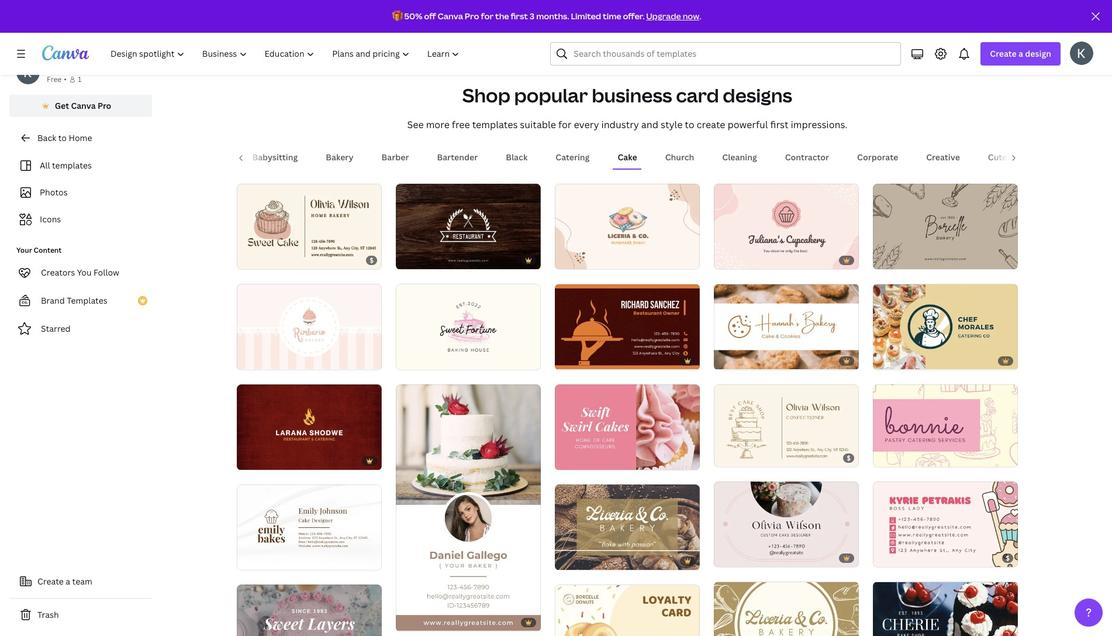 Task type: locate. For each thing, give the bounding box(es) containing it.
top level navigation element
[[103, 42, 470, 66]]

for right "best"
[[578, 1, 590, 12]]

1 for peach pastel cute simple bakery business card image
[[245, 356, 249, 364]]

0 horizontal spatial a
[[66, 576, 70, 587]]

0 vertical spatial designs
[[625, 1, 655, 12]]

1 horizontal spatial templates
[[473, 118, 518, 131]]

1 of 2 for bakery catering business card in yellow pink cute illustrative dessert pastry line art image
[[882, 453, 898, 462]]

designs for shop popular business card designs
[[723, 83, 793, 108]]

1 for "elegant catering & restaurant business card" image
[[245, 456, 249, 465]]

canva inside 'button'
[[71, 100, 96, 111]]

0 vertical spatial a
[[1019, 48, 1024, 59]]

0 horizontal spatial to
[[58, 132, 67, 143]]

icons
[[40, 214, 61, 225]]

and
[[642, 118, 659, 131]]

first left 3
[[511, 11, 528, 22]]

3
[[530, 11, 535, 22]]

1 of 2 for restaurant cafe business card image
[[564, 356, 580, 364]]

bakery catering business card in yellow pink cute illustrative dessert pastry line art image
[[874, 384, 1019, 467]]

1 vertical spatial designs
[[723, 83, 793, 108]]

free
[[47, 74, 62, 84]]

designs right time on the top of page
[[625, 1, 655, 12]]

0 vertical spatial templates
[[473, 118, 518, 131]]

0 horizontal spatial $
[[370, 256, 374, 265]]

• best for colorful designs
[[553, 1, 655, 12]]

1 vertical spatial first
[[771, 118, 789, 131]]

create left design
[[991, 48, 1017, 59]]

best
[[558, 1, 576, 12]]

2 for cute pink bakery small business card image in the bottom of the page
[[895, 553, 898, 562]]

black button
[[502, 146, 533, 169]]

peach pastel cute simple bakery business card image
[[237, 284, 382, 369]]

you
[[77, 267, 92, 278]]

0 vertical spatial create
[[991, 48, 1017, 59]]

2 for brown photo cookies bussiness card
[[736, 356, 739, 364]]

beige single-side business card  sweet cake bakery image
[[237, 184, 382, 269]]

personal
[[47, 61, 82, 73]]

cake business card in red black photographic  style image
[[874, 582, 1019, 636]]

see
[[408, 118, 424, 131]]

$ for beige single-side business card  sweet cake bakery "image"
[[370, 256, 374, 265]]

of for chef catering restaurant business card image
[[887, 356, 893, 364]]

create inside dropdown button
[[991, 48, 1017, 59]]

designs
[[625, 1, 655, 12], [723, 83, 793, 108]]

a inside button
[[66, 576, 70, 587]]

0 horizontal spatial templates
[[52, 160, 92, 171]]

create a design button
[[982, 42, 1061, 66]]

create left team
[[37, 576, 64, 587]]

cute button
[[984, 146, 1013, 169]]

1 vertical spatial pro
[[98, 100, 111, 111]]

card right heavy
[[448, 1, 465, 12]]

• for • great for text-heavy card layouts
[[361, 1, 364, 12]]

templates right all at left top
[[52, 160, 92, 171]]

0 vertical spatial $
[[370, 256, 374, 265]]

great
[[366, 1, 388, 12]]

2 horizontal spatial $
[[1007, 554, 1011, 563]]

• right free
[[64, 74, 67, 84]]

0 horizontal spatial card
[[448, 1, 465, 12]]

1 horizontal spatial to
[[685, 118, 695, 131]]

create for create a team
[[37, 576, 64, 587]]

canva right get
[[71, 100, 96, 111]]

create for create a design
[[991, 48, 1017, 59]]

pro left the
[[465, 11, 480, 22]]

chef catering restaurant business card image
[[874, 284, 1019, 369]]

1 horizontal spatial •
[[361, 1, 364, 12]]

1 horizontal spatial a
[[1019, 48, 1024, 59]]

1 for restaurant cafe business card image
[[564, 356, 567, 364]]

1 vertical spatial templates
[[52, 160, 92, 171]]

impressions.
[[791, 118, 848, 131]]

pro up back to home link
[[98, 100, 111, 111]]

creative
[[927, 152, 961, 163]]

1 of 2 for chef catering restaurant business card image
[[882, 356, 898, 364]]

trash link
[[9, 603, 152, 627]]

1
[[78, 74, 81, 84], [404, 255, 408, 264], [564, 255, 567, 264], [723, 255, 726, 264], [882, 255, 885, 264], [245, 356, 249, 364], [564, 356, 567, 364], [723, 356, 726, 364], [882, 356, 885, 364], [882, 453, 885, 462], [245, 456, 249, 465], [882, 553, 885, 562], [564, 556, 567, 565]]

1 horizontal spatial designs
[[723, 83, 793, 108]]

1 for brown photo cookies bussiness card
[[723, 356, 726, 364]]

cake
[[618, 152, 638, 163]]

1 horizontal spatial pro
[[465, 11, 480, 22]]

of for cute pink bakery small business card image in the bottom of the page
[[887, 553, 893, 562]]

brown illustrated restaurant bakery business card image
[[874, 184, 1019, 269]]

cute pink bakery small business card image
[[874, 482, 1019, 567]]

1 for rustic restaurant business card image
[[404, 255, 408, 264]]

1 for beige and brown abstract minimalist donuts business card "image"
[[564, 255, 567, 264]]

card up "create"
[[677, 83, 720, 108]]

powerful
[[728, 118, 769, 131]]

1 vertical spatial canva
[[71, 100, 96, 111]]

1 horizontal spatial first
[[771, 118, 789, 131]]

canva right off
[[438, 11, 463, 22]]

catering button
[[551, 146, 595, 169]]

2 for brown illustrated restaurant bakery business card image
[[895, 255, 898, 264]]

restaurant cafe business card image
[[555, 284, 700, 369]]

design
[[1026, 48, 1052, 59]]

1 vertical spatial $
[[847, 453, 851, 462]]

create
[[991, 48, 1017, 59], [37, 576, 64, 587]]

• left "best"
[[553, 1, 556, 12]]

1 horizontal spatial create
[[991, 48, 1017, 59]]

0 horizontal spatial create
[[37, 576, 64, 587]]

babysitting button
[[248, 146, 303, 169]]

1 of 2 for brown bread photocentric bakery business card
[[564, 556, 580, 565]]

of for "elegant catering & restaurant business card" image
[[250, 456, 257, 465]]

free •
[[47, 74, 67, 84]]

of for brown bread photocentric bakery business card
[[568, 556, 575, 565]]

of
[[409, 255, 416, 264], [568, 255, 575, 264], [728, 255, 734, 264], [887, 255, 893, 264], [250, 356, 257, 364], [568, 356, 575, 364], [728, 356, 734, 364], [887, 356, 893, 364], [887, 453, 893, 462], [250, 456, 257, 465], [887, 553, 893, 562], [568, 556, 575, 565]]

brown photo cookies bussiness card image
[[714, 284, 860, 369]]

card
[[448, 1, 465, 12], [677, 83, 720, 108]]

a
[[1019, 48, 1024, 59], [66, 576, 70, 587]]

pro
[[465, 11, 480, 22], [98, 100, 111, 111]]

1 of 2 for pink cute abstract dessert cupcake business card "image" on the top right
[[723, 255, 739, 264]]

None search field
[[551, 42, 902, 66]]

follow
[[94, 267, 119, 278]]

time
[[603, 11, 622, 22]]

1 of 2 link
[[396, 184, 541, 269], [555, 184, 700, 269], [714, 184, 860, 269], [874, 184, 1019, 269], [237, 284, 382, 370], [555, 284, 700, 370], [714, 284, 860, 370], [874, 284, 1019, 370], [874, 384, 1019, 467], [237, 384, 382, 470], [874, 482, 1019, 567], [555, 484, 700, 570]]

• left great
[[361, 1, 364, 12]]

1 horizontal spatial $
[[847, 453, 851, 462]]

black
[[506, 152, 528, 163]]

0 horizontal spatial designs
[[625, 1, 655, 12]]

pro inside 'button'
[[98, 100, 111, 111]]

2
[[417, 255, 421, 264], [576, 255, 580, 264], [736, 255, 739, 264], [895, 255, 898, 264], [258, 356, 262, 364], [576, 356, 580, 364], [736, 356, 739, 364], [895, 356, 898, 364], [895, 453, 898, 462], [258, 456, 262, 465], [895, 553, 898, 562], [576, 556, 580, 565]]

2 horizontal spatial •
[[553, 1, 556, 12]]

to
[[685, 118, 695, 131], [58, 132, 67, 143]]

0 horizontal spatial canva
[[71, 100, 96, 111]]

0 vertical spatial first
[[511, 11, 528, 22]]

first
[[511, 11, 528, 22], [771, 118, 789, 131]]

layouts
[[467, 1, 496, 12]]

2 for "elegant catering & restaurant business card" image
[[258, 456, 262, 465]]

1 horizontal spatial card
[[677, 83, 720, 108]]

templates down shop on the left top of page
[[473, 118, 518, 131]]

to right "back"
[[58, 132, 67, 143]]

0 vertical spatial canva
[[438, 11, 463, 22]]

months.
[[537, 11, 570, 22]]

bakery business card in pink white  photo-centric style image
[[237, 585, 382, 636]]

designs up powerful
[[723, 83, 793, 108]]

1 vertical spatial a
[[66, 576, 70, 587]]

canva
[[438, 11, 463, 22], [71, 100, 96, 111]]

pink and black bakery business card image
[[396, 284, 541, 369]]

team
[[72, 576, 92, 587]]

1 vertical spatial create
[[37, 576, 64, 587]]

off
[[424, 11, 436, 22]]

offer.
[[623, 11, 645, 22]]

back to home link
[[9, 126, 152, 150]]

contractor button
[[781, 146, 834, 169]]

1 for brown bread photocentric bakery business card
[[564, 556, 567, 565]]

for
[[390, 1, 402, 12], [578, 1, 590, 12], [481, 11, 494, 22], [559, 118, 572, 131]]

icons link
[[16, 208, 145, 231]]

•
[[361, 1, 364, 12], [553, 1, 556, 12], [64, 74, 67, 84]]

bartender button
[[433, 146, 483, 169]]

first right powerful
[[771, 118, 789, 131]]

photos link
[[16, 181, 145, 204]]

0 horizontal spatial pro
[[98, 100, 111, 111]]

2 for restaurant cafe business card image
[[576, 356, 580, 364]]

white & beige elegant modern baker name card image
[[396, 385, 541, 631]]

church button
[[661, 146, 699, 169]]

2 for beige and brown abstract minimalist donuts business card "image"
[[576, 255, 580, 264]]

a left team
[[66, 576, 70, 587]]

create inside button
[[37, 576, 64, 587]]

create
[[697, 118, 726, 131]]

Search search field
[[574, 43, 894, 65]]

0 vertical spatial card
[[448, 1, 465, 12]]

to right style
[[685, 118, 695, 131]]

for left every
[[559, 118, 572, 131]]

templates
[[473, 118, 518, 131], [52, 160, 92, 171]]

0 vertical spatial pro
[[465, 11, 480, 22]]

free
[[452, 118, 470, 131]]

a inside dropdown button
[[1019, 48, 1024, 59]]

a left design
[[1019, 48, 1024, 59]]

of for restaurant cafe business card image
[[568, 356, 575, 364]]

popular
[[515, 83, 588, 108]]

back
[[37, 132, 56, 143]]

2 for brown bread photocentric bakery business card
[[576, 556, 580, 565]]



Task type: describe. For each thing, give the bounding box(es) containing it.
bakery business card in pink and white feminine photo-centric style image
[[555, 384, 700, 470]]

industry
[[602, 118, 640, 131]]

1 vertical spatial card
[[677, 83, 720, 108]]

colorful
[[592, 1, 623, 12]]

barber
[[382, 152, 409, 163]]

your
[[16, 245, 32, 255]]

see more free templates suitable for every industry and style to create powerful first impressions.
[[408, 118, 848, 131]]

2 for pink cute abstract dessert cupcake business card "image" on the top right
[[736, 255, 739, 264]]

heavy
[[422, 1, 446, 12]]

🎁
[[392, 11, 403, 22]]

white and brown cake designer baker chef business card image
[[237, 485, 382, 570]]

back to home
[[37, 132, 92, 143]]

the
[[496, 11, 509, 22]]

0 vertical spatial to
[[685, 118, 695, 131]]

beige and brown abstract minimalist donuts business card image
[[555, 184, 700, 269]]

of for brown photo cookies bussiness card
[[728, 356, 734, 364]]

brand
[[41, 295, 65, 306]]

content
[[34, 245, 62, 255]]

all templates
[[40, 160, 92, 171]]

bartender
[[437, 152, 478, 163]]

every
[[574, 118, 599, 131]]

get canva pro
[[55, 100, 111, 111]]

50%
[[405, 11, 423, 22]]

all templates link
[[16, 154, 145, 177]]

cream colorful donuts dessert cake loyalty card image
[[555, 585, 700, 636]]

1 of 2 for "elegant catering & restaurant business card" image
[[245, 456, 262, 465]]

cleaning
[[723, 152, 758, 163]]

get
[[55, 100, 69, 111]]

shop
[[463, 83, 511, 108]]

• great for text-heavy card layouts
[[361, 1, 496, 12]]

of for pink cute abstract dessert cupcake business card "image" on the top right
[[728, 255, 734, 264]]

1 for chef catering restaurant business card image
[[882, 356, 885, 364]]

kendall parks image
[[1071, 42, 1094, 65]]

get canva pro button
[[9, 95, 152, 117]]

brand templates
[[41, 295, 108, 306]]

business
[[592, 83, 673, 108]]

suitable
[[520, 118, 556, 131]]

1 for cute pink bakery small business card image in the bottom of the page
[[882, 553, 885, 562]]

corporate button
[[853, 146, 904, 169]]

create a design
[[991, 48, 1052, 59]]

contractor
[[786, 152, 830, 163]]

1 vertical spatial to
[[58, 132, 67, 143]]

for left the text-
[[390, 1, 402, 12]]

1 of 2 for rustic restaurant business card image
[[404, 255, 421, 264]]

your content
[[16, 245, 62, 255]]

0 horizontal spatial •
[[64, 74, 67, 84]]

2 for chef catering restaurant business card image
[[895, 356, 898, 364]]

upgrade
[[647, 11, 682, 22]]

1 horizontal spatial canva
[[438, 11, 463, 22]]

brown bread photocentric bakery business card image
[[555, 485, 700, 570]]

limited
[[571, 11, 602, 22]]

of for peach pastel cute simple bakery business card image
[[250, 356, 257, 364]]

catering
[[556, 152, 590, 163]]

2 vertical spatial $
[[1007, 554, 1011, 563]]

starred
[[41, 323, 71, 334]]

corporate
[[858, 152, 899, 163]]

of for beige and brown abstract minimalist donuts business card "image"
[[568, 255, 575, 264]]

photos
[[40, 187, 68, 198]]

bakery
[[326, 152, 354, 163]]

cute
[[989, 152, 1008, 163]]

brand templates link
[[9, 289, 152, 312]]

creators
[[41, 267, 75, 278]]

1 of 2 for brown illustrated restaurant bakery business card image
[[882, 255, 898, 264]]

now
[[683, 11, 700, 22]]

cake button
[[613, 146, 642, 169]]

trash
[[37, 609, 59, 620]]

creators you follow
[[41, 267, 119, 278]]

babysitting
[[252, 152, 298, 163]]

rustic restaurant business card image
[[396, 184, 541, 269]]

2 for rustic restaurant business card image
[[417, 255, 421, 264]]

church
[[666, 152, 695, 163]]

• for • best for colorful designs
[[553, 1, 556, 12]]

home
[[69, 132, 92, 143]]

for left the
[[481, 11, 494, 22]]

1 for pink cute abstract dessert cupcake business card "image" on the top right
[[723, 255, 726, 264]]

barber button
[[377, 146, 414, 169]]

more
[[426, 118, 450, 131]]

0 horizontal spatial first
[[511, 11, 528, 22]]

of for brown illustrated restaurant bakery business card image
[[887, 255, 893, 264]]

templates
[[67, 295, 108, 306]]

1 of 2 for peach pastel cute simple bakery business card image
[[245, 356, 262, 364]]

shop popular business card designs
[[463, 83, 793, 108]]

creators you follow link
[[9, 261, 152, 284]]

create a team
[[37, 576, 92, 587]]

1 for brown illustrated restaurant bakery business card image
[[882, 255, 885, 264]]

1 of 2 for cute pink bakery small business card image in the bottom of the page
[[882, 553, 898, 562]]

pink cute abstract dessert cupcake business card image
[[714, 184, 860, 269]]

starred link
[[9, 317, 152, 341]]

1 of 2 for beige and brown abstract minimalist donuts business card "image"
[[564, 255, 580, 264]]

cleaning button
[[718, 146, 762, 169]]

2 for peach pastel cute simple bakery business card image
[[258, 356, 262, 364]]

1 for bakery catering business card in yellow pink cute illustrative dessert pastry line art image
[[882, 453, 885, 462]]

upgrade now button
[[647, 11, 700, 22]]

a for design
[[1019, 48, 1024, 59]]

of for rustic restaurant business card image
[[409, 255, 416, 264]]

brown & beige illustration bakery business card image
[[714, 582, 860, 636]]

text-
[[404, 1, 422, 12]]

elegant catering & restaurant business card image
[[237, 384, 382, 470]]

beige hand drawn   single-side business card bakery  confectioner image
[[714, 384, 860, 467]]

designs for • best for colorful designs
[[625, 1, 655, 12]]

pink luxury bakery beauty business card image
[[714, 482, 860, 567]]

$ for the beige hand drawn   single-side business card bakery  confectioner image
[[847, 453, 851, 462]]

2 for bakery catering business card in yellow pink cute illustrative dessert pastry line art image
[[895, 453, 898, 462]]

creative button
[[922, 146, 965, 169]]

create a team button
[[9, 570, 152, 593]]

1 of 2 for brown photo cookies bussiness card
[[723, 356, 739, 364]]

🎁 50% off canva pro for the first 3 months. limited time offer. upgrade now .
[[392, 11, 702, 22]]

all
[[40, 160, 50, 171]]

.
[[700, 11, 702, 22]]

a for team
[[66, 576, 70, 587]]

style
[[661, 118, 683, 131]]

bakery button
[[321, 146, 358, 169]]

of for bakery catering business card in yellow pink cute illustrative dessert pastry line art image
[[887, 453, 893, 462]]



Task type: vqa. For each thing, say whether or not it's contained in the screenshot.
bottom to
yes



